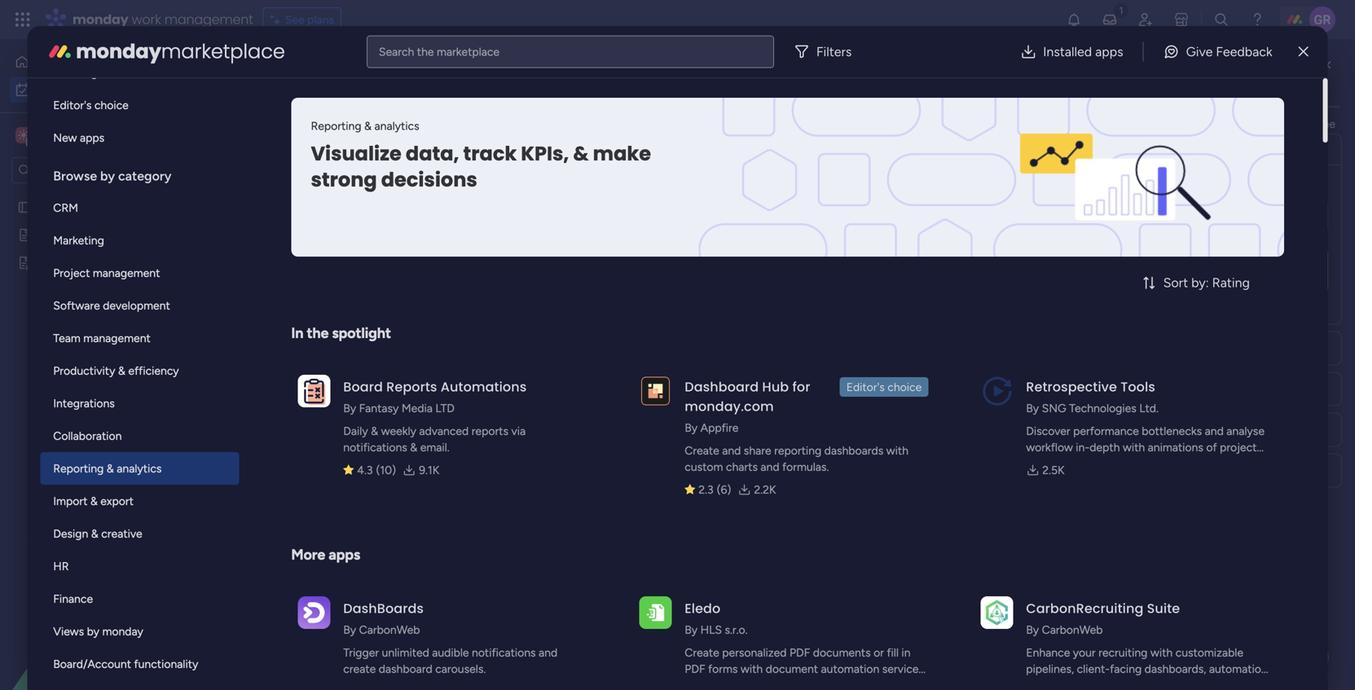 Task type: describe. For each thing, give the bounding box(es) containing it.
by for views
[[87, 625, 99, 638]]

notifications inside daily & weekly advanced reports via notifications & email.
[[343, 440, 407, 454]]

finance option
[[40, 583, 239, 615]]

in the spotlight
[[291, 324, 391, 342]]

new item
[[265, 323, 315, 337]]

by inside the dashboards by carbonweb
[[343, 623, 356, 637]]

1 horizontal spatial my
[[1138, 83, 1157, 101]]

monday for monday marketplace
[[76, 38, 161, 65]]

new item
[[247, 135, 296, 149]]

fantasy
[[359, 401, 399, 415]]

with inside the create and share reporting dashboards with custom charts and formulas.
[[886, 444, 909, 458]]

1 workspace image from the left
[[15, 126, 32, 144]]

give feedback link
[[1150, 35, 1286, 68]]

with inside create personalized pdf documents or fill in pdf forms with document automation service eledo. just build your template, everything el
[[741, 662, 763, 676]]

installed
[[1043, 44, 1092, 59]]

lottie animation element
[[0, 526, 208, 690]]

board/account functionality option
[[40, 648, 239, 680]]

0 horizontal spatial my
[[240, 62, 278, 98]]

next
[[275, 465, 307, 486]]

fill
[[887, 646, 899, 660]]

& for reporting & analytics
[[107, 462, 114, 475]]

Filter dashboard by text search field
[[309, 129, 458, 155]]

boards,
[[1108, 117, 1146, 131]]

robinson
[[1131, 263, 1183, 278]]

automation inside 'enhance your recruiting with customizable pipelines, client-facing dashboards, automation & more.'
[[1209, 662, 1268, 676]]

reporting
[[774, 444, 822, 458]]

creative
[[101, 527, 142, 541]]

0 horizontal spatial people
[[1018, 465, 1053, 479]]

marketing option
[[40, 224, 239, 257]]

everything
[[848, 678, 902, 690]]

hr
[[53, 559, 69, 573]]

choose the boards, columns and people you'd like to see
[[1046, 117, 1335, 131]]

0 horizontal spatial work
[[284, 62, 350, 98]]

development
[[103, 299, 170, 313]]

by for browse
[[100, 168, 115, 184]]

to do list button
[[1247, 67, 1331, 93]]

by inside the board reports automations by fantasy media ltd
[[343, 401, 356, 415]]

by inside retrospective tools by sng technologies ltd.
[[1026, 401, 1039, 415]]

list
[[1309, 73, 1323, 87]]

select product image
[[15, 11, 31, 28]]

or
[[874, 646, 884, 660]]

working
[[1221, 293, 1264, 307]]

board for board reports automations by fantasy media ltd
[[343, 378, 383, 396]]

dashboards
[[343, 599, 424, 618]]

eledo
[[685, 599, 721, 618]]

statistics.
[[1123, 457, 1171, 471]]

marketing
[[53, 233, 104, 247]]

priority column
[[1056, 464, 1135, 478]]

analytics for reporting & analytics visualize data, track kpis, & make strong decisions
[[374, 119, 419, 133]]

the for in
[[307, 324, 329, 342]]

by:
[[1191, 275, 1209, 291]]

customize my work
[[1066, 83, 1194, 101]]

filters
[[816, 44, 852, 59]]

2.3
[[699, 483, 714, 497]]

doc for new doc 2
[[65, 256, 86, 270]]

0 vertical spatial management
[[164, 10, 253, 29]]

columns
[[1149, 117, 1192, 131]]

client-
[[1077, 662, 1110, 676]]

with inside 'enhance your recruiting with customizable pipelines, client-facing dashboards, automation & more.'
[[1151, 646, 1173, 660]]

board/account
[[53, 657, 131, 671]]

custom
[[685, 460, 723, 474]]

discover
[[1026, 424, 1070, 438]]

app logo image for board reports automations
[[298, 375, 330, 407]]

carbonweb inside carbonrecruiting suite by carbonweb
[[1042, 623, 1103, 637]]

to
[[1277, 73, 1290, 87]]

facing
[[1110, 662, 1142, 676]]

audible
[[432, 646, 469, 660]]

items left should
[[1094, 180, 1122, 194]]

main workspace
[[37, 128, 134, 143]]

new for new doc 2
[[38, 256, 62, 270]]

analytics for reporting & analytics
[[117, 462, 162, 475]]

0 horizontal spatial pdf
[[685, 662, 705, 676]]

dapulse x slim image
[[1299, 42, 1308, 62]]

strong
[[311, 166, 377, 194]]

doc for new doc
[[65, 228, 86, 242]]

new apps option
[[40, 121, 239, 154]]

/ for this week / 0 items
[[350, 406, 358, 427]]

monday inside views by monday option
[[102, 625, 143, 638]]

s.r.o.
[[725, 623, 748, 637]]

public board image
[[17, 200, 33, 215]]

show?
[[1179, 180, 1212, 194]]

category
[[118, 168, 172, 184]]

your inside 'enhance your recruiting with customizable pipelines, client-facing dashboards, automation & more.'
[[1073, 646, 1096, 660]]

views
[[53, 625, 84, 638]]

items inside later / 0 items
[[337, 587, 365, 601]]

finance
[[53, 592, 93, 606]]

advanced
[[419, 424, 469, 438]]

hide
[[494, 135, 518, 149]]

management for team management
[[83, 331, 151, 345]]

workspace
[[69, 128, 134, 143]]

greg robinson
[[1101, 263, 1183, 278]]

lottie animation image
[[0, 526, 208, 690]]

group
[[726, 465, 758, 479]]

item inside new item button
[[274, 135, 296, 149]]

& left email.
[[410, 440, 417, 454]]

dates
[[310, 201, 353, 222]]

status column
[[1056, 382, 1132, 396]]

analyse
[[1227, 424, 1265, 438]]

apps for new apps
[[80, 131, 104, 145]]

hr option
[[40, 550, 239, 583]]

4.3 (10)
[[357, 463, 396, 477]]

import & export
[[53, 494, 134, 508]]

1 horizontal spatial marketplace
[[437, 45, 500, 59]]

import & export option
[[40, 485, 239, 517]]

without a date / 0 items
[[275, 641, 438, 662]]

customizable
[[1176, 646, 1244, 660]]

& for import & export
[[90, 494, 98, 508]]

status for status
[[1239, 260, 1272, 273]]

2.5k
[[1042, 463, 1065, 477]]

give feedback button
[[1150, 35, 1286, 68]]

column for status column
[[1092, 382, 1132, 396]]

views by monday option
[[40, 615, 239, 648]]

make
[[593, 140, 651, 167]]

enhance your recruiting with customizable pipelines, client-facing dashboards, automation & more.
[[1026, 646, 1268, 690]]

2 workspace image from the left
[[18, 126, 29, 144]]

just
[[719, 678, 741, 690]]

email.
[[420, 440, 450, 454]]

project for project management
[[53, 266, 90, 280]]

column for date column
[[1083, 423, 1123, 437]]

invite members image
[[1138, 11, 1154, 28]]

apps for more apps
[[329, 546, 360, 563]]

by appfire
[[685, 421, 739, 435]]

editor's choice inside option
[[53, 98, 129, 112]]

later / 0 items
[[275, 582, 365, 603]]

should
[[1125, 180, 1159, 194]]

customize button
[[584, 129, 672, 155]]

eledo by hls s.r.o.
[[685, 599, 748, 637]]

app logo image for carbonrecruiting suite
[[981, 596, 1013, 629]]

productivity & efficiency option
[[40, 354, 239, 387]]

editor's choice option
[[40, 89, 239, 121]]

week for this
[[308, 406, 346, 427]]

Search in workspace field
[[34, 161, 136, 180]]

functionality
[[134, 657, 198, 671]]

reporting for reporting & analytics
[[53, 462, 104, 475]]

views by monday
[[53, 625, 143, 638]]

items inside the this week / 0 items
[[372, 411, 400, 425]]

1 horizontal spatial editor's
[[846, 380, 885, 394]]

without
[[275, 641, 332, 662]]

workflow
[[1026, 440, 1073, 454]]

& for design & creative
[[91, 527, 98, 541]]

choice inside option
[[94, 98, 129, 112]]

choose
[[1046, 117, 1086, 131]]

see plans
[[285, 13, 334, 26]]

customize for customize my work
[[1066, 83, 1135, 101]]

your inside create personalized pdf documents or fill in pdf forms with document automation service eledo. just build your template, everything el
[[771, 678, 794, 690]]

1 horizontal spatial editor's choice
[[846, 380, 922, 394]]

item
[[292, 323, 315, 337]]

create personalized pdf documents or fill in pdf forms with document automation service eledo. just build your template, everything el
[[685, 646, 925, 690]]

public board image
[[17, 227, 33, 243]]

help image
[[1249, 11, 1266, 28]]

item inside next week / 1 item
[[372, 469, 395, 483]]

ltd
[[435, 401, 455, 415]]

monday for monday work management
[[73, 10, 128, 29]]

& inside 'enhance your recruiting with customizable pipelines, client-facing dashboards, automation & more.'
[[1026, 678, 1034, 690]]

export
[[100, 494, 134, 508]]

search image
[[438, 135, 451, 148]]

1 image
[[1114, 1, 1129, 19]]

app logo image for eledo
[[639, 596, 672, 629]]

productivity
[[53, 364, 115, 378]]

1 horizontal spatial work
[[1161, 83, 1194, 101]]

animations
[[1148, 440, 1203, 454]]

new for new doc
[[38, 228, 62, 242]]



Task type: vqa. For each thing, say whether or not it's contained in the screenshot.
the bottommost Options icon
no



Task type: locate. For each thing, give the bounding box(es) containing it.
1 horizontal spatial apps
[[329, 546, 360, 563]]

date for date column
[[1056, 423, 1080, 437]]

project inside list box
[[38, 200, 75, 214]]

work up columns
[[1161, 83, 1194, 101]]

reports
[[472, 424, 508, 438]]

the for choose
[[1088, 117, 1105, 131]]

editor's up workspace selection element
[[53, 98, 92, 112]]

0 horizontal spatial item
[[274, 135, 296, 149]]

new doc 2
[[38, 256, 95, 270]]

1 vertical spatial date
[[1056, 423, 1080, 437]]

0 vertical spatial date
[[1130, 260, 1154, 273]]

1 vertical spatial pdf
[[685, 662, 705, 676]]

create for board reports automations
[[685, 444, 719, 458]]

browse by category heading
[[40, 154, 239, 191]]

& for productivity & efficiency
[[118, 364, 125, 378]]

people down workflow
[[1018, 465, 1053, 479]]

0 horizontal spatial by
[[87, 625, 99, 638]]

media
[[402, 401, 433, 415]]

column
[[1092, 382, 1132, 396], [1083, 423, 1123, 437], [1095, 464, 1135, 478]]

2 vertical spatial 0
[[400, 645, 407, 659]]

weekly
[[381, 424, 416, 438]]

2 horizontal spatial 0
[[400, 645, 407, 659]]

0 inside without a date / 0 items
[[400, 645, 407, 659]]

new for new apps
[[53, 131, 77, 145]]

recruiting
[[1099, 646, 1148, 660]]

0
[[361, 411, 369, 425], [326, 587, 334, 601], [400, 645, 407, 659]]

greg robinson image
[[1310, 7, 1336, 33]]

(6)
[[717, 483, 731, 497]]

analytics inside reporting & analytics visualize data, track kpis, & make strong decisions
[[374, 119, 419, 133]]

the left boards,
[[1088, 117, 1105, 131]]

1 carbonweb from the left
[[359, 623, 420, 637]]

project up the new doc on the top of the page
[[38, 200, 75, 214]]

private board image
[[17, 255, 33, 271]]

1 vertical spatial management
[[93, 266, 160, 280]]

4.3
[[357, 463, 373, 477]]

doc left 2
[[65, 256, 86, 270]]

automation down documents
[[821, 662, 880, 676]]

0 vertical spatial notifications
[[343, 440, 407, 454]]

1 vertical spatial project
[[53, 266, 90, 280]]

editor's choice up main workspace
[[53, 98, 129, 112]]

customize for customize
[[610, 135, 665, 149]]

charts
[[1067, 457, 1098, 471], [726, 460, 758, 474]]

by up enhance
[[1026, 623, 1039, 637]]

week left 4.3
[[311, 465, 349, 486]]

with
[[1123, 440, 1145, 454], [886, 444, 909, 458], [1151, 646, 1173, 660], [741, 662, 763, 676]]

app logo image
[[298, 375, 330, 407], [639, 375, 672, 407], [981, 375, 1013, 407], [298, 596, 330, 629], [639, 596, 672, 629], [981, 596, 1013, 629]]

1 horizontal spatial notifications
[[472, 646, 536, 660]]

marketplace right search
[[437, 45, 500, 59]]

filters button
[[787, 35, 865, 68]]

1 doc from the top
[[65, 228, 86, 242]]

with up dashboards,
[[1151, 646, 1173, 660]]

1 vertical spatial your
[[771, 678, 794, 690]]

new for new item
[[247, 135, 271, 149]]

0 vertical spatial week
[[308, 406, 346, 427]]

0 vertical spatial choice
[[94, 98, 129, 112]]

by right views at the left of the page
[[87, 625, 99, 638]]

carbonweb inside the dashboards by carbonweb
[[359, 623, 420, 637]]

1 horizontal spatial automation
[[1209, 662, 1268, 676]]

reports
[[386, 378, 437, 396]]

retrospective tools by sng technologies ltd.
[[1026, 378, 1159, 415]]

& up the export
[[107, 462, 114, 475]]

1 vertical spatial column
[[1083, 423, 1123, 437]]

editor's choice
[[53, 98, 129, 112], [846, 380, 922, 394]]

board/account functionality
[[53, 657, 198, 671]]

my up new item
[[240, 62, 278, 98]]

/ for past dates /
[[356, 201, 364, 222]]

0 vertical spatial editor's choice
[[53, 98, 129, 112]]

0 horizontal spatial charts
[[726, 460, 758, 474]]

date column
[[1056, 423, 1123, 437]]

week for next
[[311, 465, 349, 486]]

marketplace down monday work management
[[161, 38, 285, 65]]

1 vertical spatial board
[[343, 378, 383, 396]]

/ right dates
[[356, 201, 364, 222]]

1 vertical spatial customize
[[610, 135, 665, 149]]

2 automation from the left
[[1209, 662, 1268, 676]]

the right search
[[417, 45, 434, 59]]

next week / 1 item
[[275, 465, 395, 486]]

reporting up visualize
[[311, 119, 361, 133]]

0 vertical spatial create
[[685, 444, 719, 458]]

collaboration option
[[40, 420, 239, 452]]

monday down work
[[76, 38, 161, 65]]

by left sng
[[1026, 401, 1039, 415]]

& right daily
[[371, 424, 378, 438]]

item down my work
[[274, 135, 296, 149]]

1 horizontal spatial people
[[1056, 143, 1091, 156]]

carbonrecruiting
[[1026, 599, 1144, 618]]

automation
[[821, 662, 880, 676], [1209, 662, 1268, 676]]

0 up 'dashboard'
[[400, 645, 407, 659]]

0 vertical spatial board
[[886, 260, 916, 273]]

0 vertical spatial monday
[[73, 10, 128, 29]]

design & creative option
[[40, 517, 239, 550]]

team management option
[[40, 322, 239, 354]]

0 horizontal spatial customize
[[610, 135, 665, 149]]

management inside option
[[93, 266, 160, 280]]

the for search
[[417, 45, 434, 59]]

forms
[[708, 662, 738, 676]]

app logo image for retrospective tools
[[981, 375, 1013, 407]]

monday up home option
[[73, 10, 128, 29]]

1 vertical spatial analytics
[[117, 462, 162, 475]]

automation down "customizable"
[[1209, 662, 1268, 676]]

1 horizontal spatial the
[[417, 45, 434, 59]]

data,
[[406, 140, 459, 167]]

1 vertical spatial notifications
[[472, 646, 536, 660]]

status up rating
[[1239, 260, 1272, 273]]

0 vertical spatial doc
[[65, 228, 86, 242]]

items down more apps
[[337, 587, 365, 601]]

9.1k
[[419, 463, 439, 477]]

notifications inside trigger unlimited audible notifications and create dashboard carousels.
[[472, 646, 536, 660]]

None text field
[[1056, 202, 1328, 231]]

new apps
[[53, 131, 104, 145]]

app logo image for dashboards
[[298, 596, 330, 629]]

charts down share on the right of the page
[[726, 460, 758, 474]]

list box
[[0, 190, 208, 497]]

1 horizontal spatial carbonweb
[[1042, 623, 1103, 637]]

1 vertical spatial editor's
[[846, 380, 885, 394]]

main content containing past dates /
[[216, 39, 1355, 690]]

a
[[336, 641, 346, 662]]

1 horizontal spatial analytics
[[374, 119, 419, 133]]

in-
[[1076, 440, 1090, 454]]

monday.com
[[685, 397, 774, 416]]

0 vertical spatial customize
[[1066, 83, 1135, 101]]

board for board
[[886, 260, 916, 273]]

create down hls
[[685, 646, 719, 660]]

project management
[[53, 266, 160, 280]]

1 horizontal spatial by
[[100, 168, 115, 184]]

& left the export
[[90, 494, 98, 508]]

1 vertical spatial the
[[1088, 117, 1105, 131]]

project inside option
[[53, 266, 90, 280]]

& for reporting & analytics visualize data, track kpis, & make strong decisions
[[364, 119, 371, 133]]

like
[[1284, 117, 1301, 131]]

& up visualize
[[364, 119, 371, 133]]

status up sng
[[1056, 382, 1089, 396]]

charts inside 'discover performance bottlenecks and analyse workflow in-depth with animations of project history, charts and statistics.'
[[1067, 457, 1098, 471]]

eledo.
[[685, 678, 716, 690]]

management for project management
[[93, 266, 160, 280]]

whose items should we show?
[[1056, 180, 1212, 194]]

0 horizontal spatial reporting
[[53, 462, 104, 475]]

2 horizontal spatial the
[[1088, 117, 1105, 131]]

column up technologies
[[1092, 382, 1132, 396]]

by up management
[[100, 168, 115, 184]]

your up 'client-'
[[1073, 646, 1096, 660]]

2 create from the top
[[685, 646, 719, 660]]

browse by category list box
[[40, 0, 239, 680]]

date up in-
[[1056, 423, 1080, 437]]

1 vertical spatial 0
[[326, 587, 334, 601]]

0 horizontal spatial editor's
[[53, 98, 92, 112]]

efficiency
[[128, 364, 179, 378]]

do
[[1292, 73, 1306, 87]]

carbonweb down carbonrecruiting on the bottom right of page
[[1042, 623, 1103, 637]]

reporting & analytics option
[[40, 452, 239, 485]]

2.2k
[[754, 483, 776, 497]]

1 horizontal spatial your
[[1073, 646, 1096, 660]]

with inside 'discover performance bottlenecks and analyse workflow in-depth with animations of project history, charts and statistics.'
[[1123, 440, 1145, 454]]

management up monday marketplace
[[164, 10, 253, 29]]

/ up 'dashboard'
[[388, 641, 396, 662]]

see
[[1318, 117, 1335, 131]]

0 horizontal spatial marketplace
[[161, 38, 285, 65]]

project for project management
[[38, 200, 75, 214]]

on
[[1266, 293, 1279, 307]]

& inside option
[[118, 364, 125, 378]]

0 vertical spatial status
[[1239, 260, 1272, 273]]

week right this
[[308, 406, 346, 427]]

1 vertical spatial item
[[372, 469, 395, 483]]

create inside create personalized pdf documents or fill in pdf forms with document automation service eledo. just build your template, everything el
[[685, 646, 719, 660]]

1 vertical spatial choice
[[888, 380, 922, 394]]

project management option
[[40, 257, 239, 289]]

crm option
[[40, 191, 239, 224]]

your down document
[[771, 678, 794, 690]]

editor's
[[53, 98, 92, 112], [846, 380, 885, 394]]

pdf up eledo. on the bottom of the page
[[685, 662, 705, 676]]

editor's choice up dashboards in the right bottom of the page
[[846, 380, 922, 394]]

reporting for reporting & analytics visualize data, track kpis, & make strong decisions
[[311, 119, 361, 133]]

0 left weekly
[[361, 411, 369, 425]]

0 horizontal spatial your
[[771, 678, 794, 690]]

by up daily
[[343, 401, 356, 415]]

by inside option
[[87, 625, 99, 638]]

2 vertical spatial column
[[1095, 464, 1135, 478]]

items right done
[[549, 135, 577, 149]]

analytics up import & export option
[[117, 462, 162, 475]]

2 vertical spatial the
[[307, 324, 329, 342]]

technologies
[[1069, 401, 1137, 415]]

personalized
[[722, 646, 787, 660]]

workspace selection element
[[15, 125, 136, 147]]

& left efficiency
[[118, 364, 125, 378]]

import
[[53, 494, 87, 508]]

management inside option
[[83, 331, 151, 345]]

date right greg
[[1130, 260, 1154, 273]]

create
[[343, 662, 376, 676]]

0 horizontal spatial status
[[1056, 382, 1089, 396]]

2 carbonweb from the left
[[1042, 623, 1103, 637]]

hls
[[701, 623, 722, 637]]

by left hls
[[685, 623, 698, 637]]

item right 1
[[372, 469, 395, 483]]

0 vertical spatial column
[[1092, 382, 1132, 396]]

0 horizontal spatial notifications
[[343, 440, 407, 454]]

in
[[902, 646, 911, 660]]

main
[[37, 128, 66, 143]]

1 horizontal spatial 0
[[361, 411, 369, 425]]

this week / 0 items
[[275, 406, 400, 427]]

analytics inside 'reporting & analytics' option
[[117, 462, 162, 475]]

main content
[[216, 39, 1355, 690]]

2 vertical spatial apps
[[329, 546, 360, 563]]

create up custom at the bottom right of page
[[685, 444, 719, 458]]

1 horizontal spatial choice
[[888, 380, 922, 394]]

1 create from the top
[[685, 444, 719, 458]]

0 inside the this week / 0 items
[[361, 411, 369, 425]]

management up development
[[93, 266, 160, 280]]

carbonweb down dashboards
[[359, 623, 420, 637]]

0 horizontal spatial carbonweb
[[359, 623, 420, 637]]

apps inside button
[[1095, 44, 1123, 59]]

1 horizontal spatial charts
[[1067, 457, 1098, 471]]

1 vertical spatial create
[[685, 646, 719, 660]]

apps inside option
[[80, 131, 104, 145]]

2 vertical spatial monday
[[102, 625, 143, 638]]

home link
[[10, 49, 198, 75]]

editor's right for
[[846, 380, 885, 394]]

/ for next week / 1 item
[[353, 465, 361, 486]]

appfire
[[701, 421, 739, 435]]

by up without a date / 0 items on the bottom of page
[[343, 623, 356, 637]]

1 vertical spatial apps
[[80, 131, 104, 145]]

reporting & analytics visualize data, track kpis, & make strong decisions
[[311, 119, 651, 194]]

1 horizontal spatial reporting
[[311, 119, 361, 133]]

new for new item
[[265, 323, 289, 337]]

management
[[164, 10, 253, 29], [93, 266, 160, 280], [83, 331, 151, 345]]

more.
[[1036, 678, 1065, 690]]

date for date
[[1130, 260, 1154, 273]]

column down 'depth'
[[1095, 464, 1135, 478]]

0 vertical spatial your
[[1073, 646, 1096, 660]]

the right in
[[307, 324, 329, 342]]

working on it
[[1221, 293, 1289, 307]]

1 vertical spatial option
[[0, 193, 208, 196]]

people down choose
[[1056, 143, 1091, 156]]

project
[[38, 200, 75, 214], [53, 266, 90, 280]]

0 horizontal spatial choice
[[94, 98, 129, 112]]

0 vertical spatial reporting
[[311, 119, 361, 133]]

reporting inside option
[[53, 462, 104, 475]]

apps for installed apps
[[1095, 44, 1123, 59]]

1 vertical spatial monday
[[76, 38, 161, 65]]

/ right the "later"
[[315, 582, 323, 603]]

charts down in-
[[1067, 457, 1098, 471]]

documents
[[813, 646, 871, 660]]

notifications image
[[1066, 11, 1082, 28]]

column for priority column
[[1095, 464, 1135, 478]]

0 vertical spatial item
[[274, 135, 296, 149]]

dashboard hub for monday.com
[[685, 378, 810, 416]]

1 vertical spatial by
[[87, 625, 99, 638]]

0 inside later / 0 items
[[326, 587, 334, 601]]

create inside the create and share reporting dashboards with custom charts and formulas.
[[685, 444, 719, 458]]

status for status column
[[1056, 382, 1089, 396]]

analytics up "data,"
[[374, 119, 419, 133]]

update feed image
[[1102, 11, 1118, 28]]

daily
[[343, 424, 368, 438]]

0 vertical spatial people
[[1056, 143, 1091, 156]]

dashboards,
[[1145, 662, 1206, 676]]

option
[[10, 77, 198, 103], [0, 193, 208, 196]]

carousels.
[[435, 662, 486, 676]]

0 vertical spatial apps
[[1095, 44, 1123, 59]]

items right daily
[[372, 411, 400, 425]]

/ left 1
[[353, 465, 361, 486]]

reporting up import at the bottom
[[53, 462, 104, 475]]

track
[[463, 140, 517, 167]]

option down home link
[[10, 77, 198, 103]]

automation inside create personalized pdf documents or fill in pdf forms with document automation service eledo. just build your template, everything el
[[821, 662, 880, 676]]

0 vertical spatial option
[[10, 77, 198, 103]]

and inside trigger unlimited audible notifications and create dashboard carousels.
[[539, 646, 558, 660]]

& right kpis,
[[573, 140, 589, 167]]

choice
[[94, 98, 129, 112], [888, 380, 922, 394]]

items inside without a date / 0 items
[[410, 645, 438, 659]]

formulas.
[[782, 460, 829, 474]]

in
[[291, 324, 303, 342]]

notifications up 4.3 (10)
[[343, 440, 407, 454]]

0 horizontal spatial analytics
[[117, 462, 162, 475]]

1 horizontal spatial status
[[1239, 260, 1272, 273]]

more apps
[[291, 546, 360, 563]]

monday marketplace image
[[47, 39, 73, 65]]

0 horizontal spatial automation
[[821, 662, 880, 676]]

work down the plans
[[284, 62, 350, 98]]

search everything image
[[1213, 11, 1230, 28]]

my up boards,
[[1138, 83, 1157, 101]]

1 horizontal spatial date
[[1130, 260, 1154, 273]]

to
[[1304, 117, 1315, 131]]

2 vertical spatial management
[[83, 331, 151, 345]]

reporting inside reporting & analytics visualize data, track kpis, & make strong decisions
[[311, 119, 361, 133]]

document
[[766, 662, 818, 676]]

& left more.
[[1026, 678, 1034, 690]]

1 automation from the left
[[821, 662, 880, 676]]

home option
[[10, 49, 198, 75]]

board inside the board reports automations by fantasy media ltd
[[343, 378, 383, 396]]

management up productivity & efficiency
[[83, 331, 151, 345]]

service
[[882, 662, 919, 676]]

editor's inside editor's choice option
[[53, 98, 92, 112]]

spotlight
[[332, 324, 391, 342]]

monday marketplace image
[[1173, 11, 1190, 28]]

create for dashboards
[[685, 646, 719, 660]]

doc down crm
[[65, 228, 86, 242]]

monday up board/account functionality
[[102, 625, 143, 638]]

hub
[[762, 378, 789, 396]]

0 vertical spatial analytics
[[374, 119, 419, 133]]

greg robinson image
[[1070, 259, 1094, 283]]

0 vertical spatial the
[[417, 45, 434, 59]]

1 vertical spatial doc
[[65, 256, 86, 270]]

1 horizontal spatial customize
[[1066, 83, 1135, 101]]

software development option
[[40, 289, 239, 322]]

1 horizontal spatial item
[[372, 469, 395, 483]]

with up statistics.
[[1123, 440, 1145, 454]]

0 vertical spatial by
[[100, 168, 115, 184]]

0 vertical spatial 0
[[361, 411, 369, 425]]

by left the appfire
[[685, 421, 698, 435]]

1 vertical spatial reporting
[[53, 462, 104, 475]]

new doc
[[38, 228, 86, 242]]

the
[[417, 45, 434, 59], [1088, 117, 1105, 131], [307, 324, 329, 342]]

1 vertical spatial editor's choice
[[846, 380, 922, 394]]

0 horizontal spatial the
[[307, 324, 329, 342]]

0 vertical spatial project
[[38, 200, 75, 214]]

2 horizontal spatial apps
[[1095, 44, 1123, 59]]

1 horizontal spatial board
[[886, 260, 916, 273]]

0 vertical spatial editor's
[[53, 98, 92, 112]]

column up 'depth'
[[1083, 423, 1123, 437]]

workspace image
[[15, 126, 32, 144], [18, 126, 29, 144]]

customize inside button
[[610, 135, 665, 149]]

new inside new apps option
[[53, 131, 77, 145]]

0 horizontal spatial apps
[[80, 131, 104, 145]]

pdf up document
[[790, 646, 810, 660]]

date
[[350, 641, 384, 662]]

team management
[[53, 331, 151, 345]]

project up software
[[53, 266, 90, 280]]

0 horizontal spatial 0
[[326, 587, 334, 601]]

items up 'dashboard'
[[410, 645, 438, 659]]

2 doc from the top
[[65, 256, 86, 270]]

charts inside the create and share reporting dashboards with custom charts and formulas.
[[726, 460, 758, 474]]

by inside heading
[[100, 168, 115, 184]]

by inside eledo by hls s.r.o.
[[685, 623, 698, 637]]

& right design
[[91, 527, 98, 541]]

0 right the "later"
[[326, 587, 334, 601]]

by inside carbonrecruiting suite by carbonweb
[[1026, 623, 1039, 637]]

option up management
[[0, 193, 208, 196]]

None search field
[[309, 129, 458, 155]]

& for daily & weekly advanced reports via notifications & email.
[[371, 424, 378, 438]]

new inside new item button
[[247, 135, 271, 149]]

0 vertical spatial pdf
[[790, 646, 810, 660]]

pdf
[[790, 646, 810, 660], [685, 662, 705, 676]]

sort by: rating button
[[1113, 270, 1284, 296]]

with right dashboards in the right bottom of the page
[[886, 444, 909, 458]]

integrations option
[[40, 387, 239, 420]]

by
[[100, 168, 115, 184], [87, 625, 99, 638]]

1
[[364, 469, 369, 483]]

notifications up the carousels.
[[472, 646, 536, 660]]

/ left fantasy
[[350, 406, 358, 427]]

banner logo image
[[967, 98, 1264, 257]]

list box containing project management
[[0, 190, 208, 497]]

people
[[1056, 143, 1091, 156], [1018, 465, 1053, 479]]

with up build
[[741, 662, 763, 676]]

suite
[[1147, 599, 1180, 618]]



